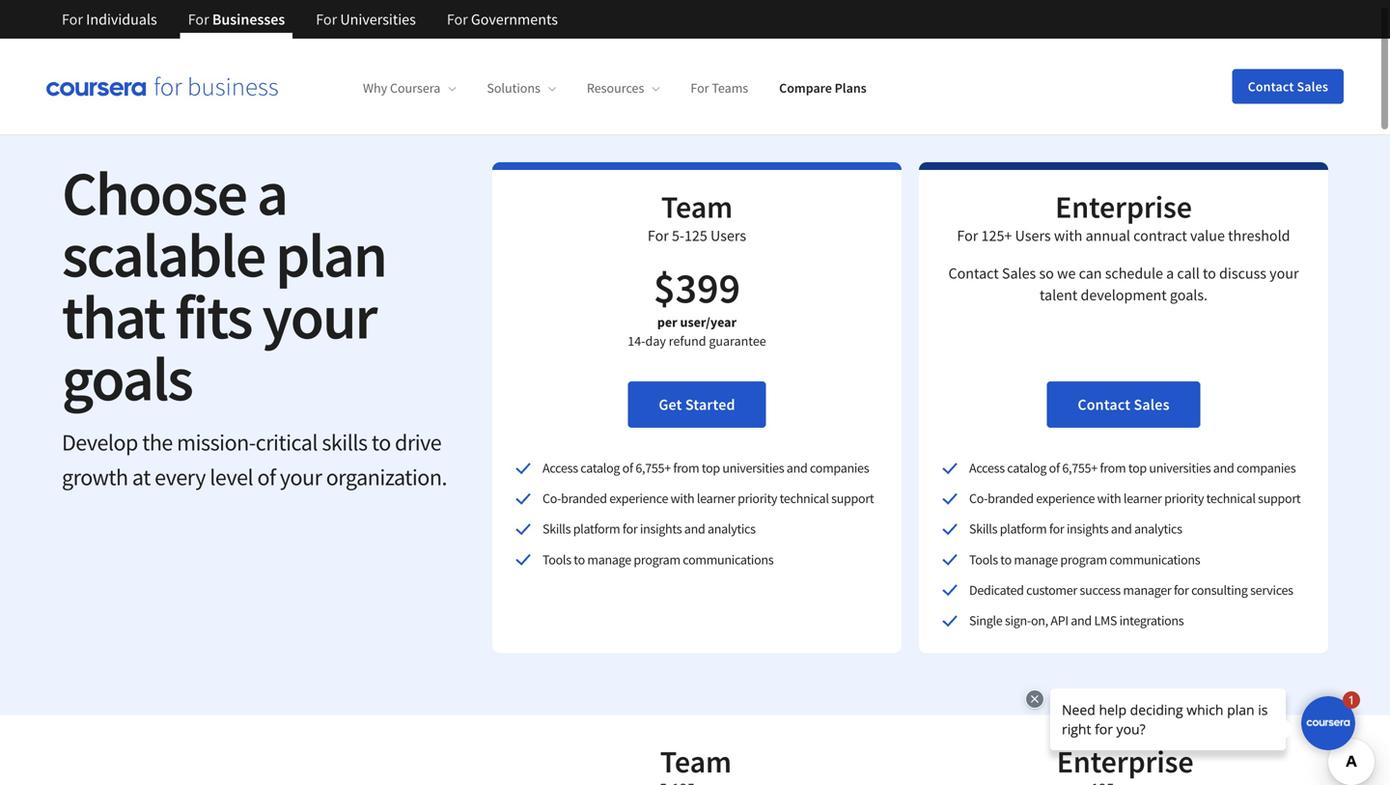 Task type: vqa. For each thing, say whether or not it's contained in the screenshot.
first the "certificate" from the top of the page
no



Task type: locate. For each thing, give the bounding box(es) containing it.
14-
[[628, 332, 646, 350]]

1 horizontal spatial analytics
[[1135, 520, 1183, 538]]

skills for enterprise
[[970, 520, 998, 538]]

access catalog of 6,755+ from top universities and companies down started
[[543, 459, 869, 477]]

1 horizontal spatial technical
[[1207, 490, 1256, 507]]

of for team
[[623, 459, 633, 477]]

users
[[711, 226, 747, 245], [1015, 226, 1051, 245]]

1 horizontal spatial program
[[1061, 551, 1107, 568]]

0 horizontal spatial tools
[[543, 551, 571, 568]]

businesses
[[212, 10, 285, 29]]

critical
[[256, 428, 318, 457]]

co-branded experience with learner priority technical support for enterprise
[[970, 490, 1301, 507]]

for businesses
[[188, 10, 285, 29]]

from down contact sales link
[[1100, 459, 1126, 477]]

users right 125+
[[1015, 226, 1051, 245]]

contact for contact sales link
[[1078, 395, 1131, 414]]

0 horizontal spatial for
[[623, 520, 638, 538]]

1 horizontal spatial sales
[[1134, 395, 1170, 414]]

experience for team
[[610, 490, 668, 507]]

1 co-branded experience with learner priority technical support from the left
[[543, 490, 874, 507]]

manage
[[588, 551, 631, 568], [1014, 551, 1058, 568]]

2 access from the left
[[970, 459, 1005, 477]]

0 horizontal spatial access catalog of 6,755+ from top universities and companies
[[543, 459, 869, 477]]

technical
[[780, 490, 829, 507], [1207, 490, 1256, 507]]

2 analytics from the left
[[1135, 520, 1183, 538]]

that
[[62, 278, 164, 355]]

discuss
[[1220, 264, 1267, 283]]

0 horizontal spatial manage
[[588, 551, 631, 568]]

skills platform for insights and analytics
[[543, 520, 756, 538], [970, 520, 1183, 538]]

manage for team
[[588, 551, 631, 568]]

learner down started
[[697, 490, 736, 507]]

co-branded experience with learner priority technical support for team
[[543, 490, 874, 507]]

1 horizontal spatial manage
[[1014, 551, 1058, 568]]

1 horizontal spatial platform
[[1000, 520, 1047, 538]]

0 vertical spatial contact
[[1248, 78, 1295, 95]]

1 horizontal spatial a
[[1167, 264, 1175, 283]]

0 vertical spatial team
[[661, 187, 733, 226]]

priority for enterprise
[[1165, 490, 1204, 507]]

technical for team
[[780, 490, 829, 507]]

2 skills platform for insights and analytics from the left
[[970, 520, 1183, 538]]

0 horizontal spatial universities
[[723, 459, 784, 477]]

users inside team for 5-125 users
[[711, 226, 747, 245]]

with
[[1054, 226, 1083, 245], [671, 490, 695, 507], [1098, 490, 1122, 507]]

with for team
[[671, 490, 695, 507]]

for individuals
[[62, 10, 157, 29]]

1 companies from the left
[[810, 459, 869, 477]]

0 horizontal spatial 6,755+
[[636, 459, 671, 477]]

1 horizontal spatial skills platform for insights and analytics
[[970, 520, 1183, 538]]

0 horizontal spatial tools to manage program communications
[[543, 551, 774, 568]]

2 from from the left
[[1100, 459, 1126, 477]]

threshold
[[1228, 226, 1291, 245]]

1 insights from the left
[[640, 520, 682, 538]]

contact
[[1248, 78, 1295, 95], [949, 264, 999, 283], [1078, 395, 1131, 414]]

6,755+ for team
[[636, 459, 671, 477]]

2 horizontal spatial sales
[[1297, 78, 1329, 95]]

a inside the choose a scalable plan that fits your goals
[[257, 154, 287, 232]]

1 horizontal spatial insights
[[1067, 520, 1109, 538]]

1 access catalog of 6,755+ from top universities and companies from the left
[[543, 459, 869, 477]]

1 branded from the left
[[561, 490, 607, 507]]

team inside team for 5-125 users
[[661, 187, 733, 226]]

enterprise for enterprise
[[1057, 742, 1194, 781]]

schedule
[[1105, 264, 1164, 283]]

dedicated
[[970, 581, 1024, 599]]

communications
[[683, 551, 774, 568], [1110, 551, 1201, 568]]

1 horizontal spatial contact
[[1078, 395, 1131, 414]]

2 experience from the left
[[1036, 490, 1095, 507]]

sales for contact sales 'button'
[[1297, 78, 1329, 95]]

0 horizontal spatial users
[[711, 226, 747, 245]]

1 co- from the left
[[543, 490, 561, 507]]

6,755+
[[636, 459, 671, 477], [1063, 459, 1098, 477]]

0 horizontal spatial skills
[[543, 520, 571, 538]]

6,755+ down the get
[[636, 459, 671, 477]]

universities for team
[[723, 459, 784, 477]]

1 universities from the left
[[723, 459, 784, 477]]

and
[[787, 459, 808, 477], [1214, 459, 1235, 477], [684, 520, 705, 538], [1111, 520, 1132, 538], [1071, 612, 1092, 629]]

co-branded experience with learner priority technical support
[[543, 490, 874, 507], [970, 490, 1301, 507]]

2 technical from the left
[[1207, 490, 1256, 507]]

$399 per user/year 14-day refund guarantee
[[628, 261, 766, 350]]

manager
[[1124, 581, 1172, 599]]

1 horizontal spatial for
[[1050, 520, 1065, 538]]

2 program from the left
[[1061, 551, 1107, 568]]

on,
[[1031, 612, 1049, 629]]

1 platform from the left
[[573, 520, 620, 538]]

access catalog of 6,755+ from top universities and companies down contact sales link
[[970, 459, 1296, 477]]

users right 125
[[711, 226, 747, 245]]

can
[[1079, 264, 1102, 283]]

1 top from the left
[[702, 459, 720, 477]]

2 horizontal spatial contact
[[1248, 78, 1295, 95]]

1 access from the left
[[543, 459, 578, 477]]

1 users from the left
[[711, 226, 747, 245]]

tools for enterprise
[[970, 551, 998, 568]]

catalog for team
[[581, 459, 620, 477]]

program for team
[[634, 551, 681, 568]]

companies for team
[[810, 459, 869, 477]]

manage for enterprise
[[1014, 551, 1058, 568]]

for left governments
[[447, 10, 468, 29]]

2 top from the left
[[1129, 459, 1147, 477]]

0 horizontal spatial catalog
[[581, 459, 620, 477]]

0 horizontal spatial companies
[[810, 459, 869, 477]]

with up success
[[1098, 490, 1122, 507]]

branded
[[561, 490, 607, 507], [988, 490, 1034, 507]]

1 horizontal spatial tools
[[970, 551, 998, 568]]

insights
[[640, 520, 682, 538], [1067, 520, 1109, 538]]

0 horizontal spatial of
[[257, 463, 276, 492]]

1 catalog from the left
[[581, 459, 620, 477]]

for for for businesses
[[188, 10, 209, 29]]

0 horizontal spatial experience
[[610, 490, 668, 507]]

0 horizontal spatial platform
[[573, 520, 620, 538]]

skills
[[543, 520, 571, 538], [970, 520, 998, 538]]

with down the get
[[671, 490, 695, 507]]

1 vertical spatial team
[[660, 742, 732, 781]]

0 horizontal spatial from
[[674, 459, 699, 477]]

insights for enterprise
[[1067, 520, 1109, 538]]

experience
[[610, 490, 668, 507], [1036, 490, 1095, 507]]

customer
[[1027, 581, 1078, 599]]

1 horizontal spatial 6,755+
[[1063, 459, 1098, 477]]

0 horizontal spatial branded
[[561, 490, 607, 507]]

2 universities from the left
[[1150, 459, 1211, 477]]

1 horizontal spatial priority
[[1165, 490, 1204, 507]]

1 horizontal spatial access
[[970, 459, 1005, 477]]

2 vertical spatial sales
[[1134, 395, 1170, 414]]

2 communications from the left
[[1110, 551, 1201, 568]]

to
[[1203, 264, 1217, 283], [372, 428, 391, 457], [574, 551, 585, 568], [1001, 551, 1012, 568]]

1 horizontal spatial contact sales
[[1248, 78, 1329, 95]]

1 horizontal spatial access catalog of 6,755+ from top universities and companies
[[970, 459, 1296, 477]]

top for enterprise
[[1129, 459, 1147, 477]]

1 horizontal spatial universities
[[1150, 459, 1211, 477]]

branded for team
[[561, 490, 607, 507]]

get started link
[[628, 381, 766, 428]]

1 analytics from the left
[[708, 520, 756, 538]]

0 horizontal spatial support
[[832, 490, 874, 507]]

universities down started
[[723, 459, 784, 477]]

co- for team
[[543, 490, 561, 507]]

sales inside contact sales link
[[1134, 395, 1170, 414]]

1 tools from the left
[[543, 551, 571, 568]]

contact sales for contact sales 'button'
[[1248, 78, 1329, 95]]

experience for enterprise
[[1036, 490, 1095, 507]]

1 manage from the left
[[588, 551, 631, 568]]

0 vertical spatial a
[[257, 154, 287, 232]]

universities down contact sales link
[[1150, 459, 1211, 477]]

2 insights from the left
[[1067, 520, 1109, 538]]

0 horizontal spatial contact
[[949, 264, 999, 283]]

1 learner from the left
[[697, 490, 736, 507]]

0 vertical spatial contact sales
[[1248, 78, 1329, 95]]

2 support from the left
[[1258, 490, 1301, 507]]

2 branded from the left
[[988, 490, 1034, 507]]

0 horizontal spatial analytics
[[708, 520, 756, 538]]

of for enterprise
[[1049, 459, 1060, 477]]

1 experience from the left
[[610, 490, 668, 507]]

2 horizontal spatial of
[[1049, 459, 1060, 477]]

goals.
[[1170, 285, 1208, 305]]

platform for team
[[573, 520, 620, 538]]

2 tools from the left
[[970, 551, 998, 568]]

1 technical from the left
[[780, 490, 829, 507]]

0 horizontal spatial sales
[[1002, 264, 1036, 283]]

2 tools to manage program communications from the left
[[970, 551, 1201, 568]]

2 skills from the left
[[970, 520, 998, 538]]

from down get started
[[674, 459, 699, 477]]

1 6,755+ from the left
[[636, 459, 671, 477]]

support for enterprise
[[1258, 490, 1301, 507]]

0 horizontal spatial insights
[[640, 520, 682, 538]]

1 horizontal spatial learner
[[1124, 490, 1162, 507]]

0 vertical spatial enterprise
[[1056, 187, 1193, 226]]

2 priority from the left
[[1165, 490, 1204, 507]]

catalog
[[581, 459, 620, 477], [1008, 459, 1047, 477]]

skills
[[322, 428, 368, 457]]

of down get started link
[[623, 459, 633, 477]]

1 horizontal spatial skills
[[970, 520, 998, 538]]

consulting
[[1192, 581, 1248, 599]]

branded for enterprise
[[988, 490, 1034, 507]]

co-branded experience with learner priority technical support up dedicated customer success manager for consulting services
[[970, 490, 1301, 507]]

support
[[832, 490, 874, 507], [1258, 490, 1301, 507]]

2 horizontal spatial for
[[1174, 581, 1189, 599]]

0 horizontal spatial skills platform for insights and analytics
[[543, 520, 756, 538]]

0 horizontal spatial program
[[634, 551, 681, 568]]

users inside enterprise for 125+ users with annual contract value threshold
[[1015, 226, 1051, 245]]

contact sales link
[[1047, 381, 1201, 428]]

for left universities
[[316, 10, 337, 29]]

contact for contact sales 'button'
[[1248, 78, 1295, 95]]

universities
[[723, 459, 784, 477], [1150, 459, 1211, 477]]

0 horizontal spatial learner
[[697, 490, 736, 507]]

1 horizontal spatial tools to manage program communications
[[970, 551, 1201, 568]]

1 horizontal spatial of
[[623, 459, 633, 477]]

for for for universities
[[316, 10, 337, 29]]

2 catalog from the left
[[1008, 459, 1047, 477]]

for left the individuals
[[62, 10, 83, 29]]

co-branded experience with learner priority technical support down started
[[543, 490, 874, 507]]

1 support from the left
[[832, 490, 874, 507]]

0 horizontal spatial technical
[[780, 490, 829, 507]]

1 horizontal spatial catalog
[[1008, 459, 1047, 477]]

of inside develop the mission-critical skills to drive growth at every level of your organization.
[[257, 463, 276, 492]]

1 tools to manage program communications from the left
[[543, 551, 774, 568]]

0 horizontal spatial with
[[671, 490, 695, 507]]

analytics for enterprise
[[1135, 520, 1183, 538]]

1 horizontal spatial communications
[[1110, 551, 1201, 568]]

to inside develop the mission-critical skills to drive growth at every level of your organization.
[[372, 428, 391, 457]]

individuals
[[86, 10, 157, 29]]

1 horizontal spatial branded
[[988, 490, 1034, 507]]

top down contact sales link
[[1129, 459, 1147, 477]]

1 vertical spatial sales
[[1002, 264, 1036, 283]]

a inside contact sales so we can schedule a call to discuss your talent development goals.
[[1167, 264, 1175, 283]]

1 horizontal spatial co-
[[970, 490, 988, 507]]

0 horizontal spatial access
[[543, 459, 578, 477]]

of down contact sales link
[[1049, 459, 1060, 477]]

for universities
[[316, 10, 416, 29]]

1 priority from the left
[[738, 490, 778, 507]]

access for enterprise
[[970, 459, 1005, 477]]

priority for team
[[738, 490, 778, 507]]

2 horizontal spatial with
[[1098, 490, 1122, 507]]

learner
[[697, 490, 736, 507], [1124, 490, 1162, 507]]

0 vertical spatial sales
[[1297, 78, 1329, 95]]

top
[[702, 459, 720, 477], [1129, 459, 1147, 477]]

0 horizontal spatial a
[[257, 154, 287, 232]]

0 horizontal spatial communications
[[683, 551, 774, 568]]

why
[[363, 79, 387, 97]]

for left businesses
[[188, 10, 209, 29]]

catalog for enterprise
[[1008, 459, 1047, 477]]

for left '5-'
[[648, 226, 669, 245]]

2 manage from the left
[[1014, 551, 1058, 568]]

analytics
[[708, 520, 756, 538], [1135, 520, 1183, 538]]

1 vertical spatial enterprise
[[1057, 742, 1194, 781]]

1 skills platform for insights and analytics from the left
[[543, 520, 756, 538]]

2 co- from the left
[[970, 490, 988, 507]]

user/year
[[680, 313, 737, 331]]

2 platform from the left
[[1000, 520, 1047, 538]]

a
[[257, 154, 287, 232], [1167, 264, 1175, 283]]

1 horizontal spatial co-branded experience with learner priority technical support
[[970, 490, 1301, 507]]

enterprise
[[1056, 187, 1193, 226], [1057, 742, 1194, 781]]

sales inside contact sales 'button'
[[1297, 78, 1329, 95]]

value
[[1191, 226, 1225, 245]]

communications for team
[[683, 551, 774, 568]]

1 horizontal spatial from
[[1100, 459, 1126, 477]]

at
[[132, 463, 151, 492]]

for for enterprise
[[1050, 520, 1065, 538]]

contact inside contact sales 'button'
[[1248, 78, 1295, 95]]

1 vertical spatial contact sales
[[1078, 395, 1170, 414]]

1 horizontal spatial support
[[1258, 490, 1301, 507]]

tools to manage program communications for enterprise
[[970, 551, 1201, 568]]

0 horizontal spatial co-branded experience with learner priority technical support
[[543, 490, 874, 507]]

platform
[[573, 520, 620, 538], [1000, 520, 1047, 538]]

technical for enterprise
[[1207, 490, 1256, 507]]

enterprise inside enterprise for 125+ users with annual contract value threshold
[[1056, 187, 1193, 226]]

companies
[[810, 459, 869, 477], [1237, 459, 1296, 477]]

your
[[1270, 264, 1299, 283], [262, 278, 376, 355], [280, 463, 322, 492]]

access catalog of 6,755+ from top universities and companies for team
[[543, 459, 869, 477]]

6,755+ down contact sales link
[[1063, 459, 1098, 477]]

contact sales inside 'button'
[[1248, 78, 1329, 95]]

contract
[[1134, 226, 1188, 245]]

2 companies from the left
[[1237, 459, 1296, 477]]

1 program from the left
[[634, 551, 681, 568]]

for governments
[[447, 10, 558, 29]]

1 horizontal spatial experience
[[1036, 490, 1095, 507]]

0 horizontal spatial co-
[[543, 490, 561, 507]]

top for team
[[702, 459, 720, 477]]

universities
[[340, 10, 416, 29]]

2 learner from the left
[[1124, 490, 1162, 507]]

2 users from the left
[[1015, 226, 1051, 245]]

from for team
[[674, 459, 699, 477]]

for left 125+
[[957, 226, 979, 245]]

access catalog of 6,755+ from top universities and companies
[[543, 459, 869, 477], [970, 459, 1296, 477]]

1 skills from the left
[[543, 520, 571, 538]]

2 co-branded experience with learner priority technical support from the left
[[970, 490, 1301, 507]]

compare
[[779, 79, 832, 97]]

0 horizontal spatial top
[[702, 459, 720, 477]]

0 horizontal spatial contact sales
[[1078, 395, 1170, 414]]

team
[[661, 187, 733, 226], [660, 742, 732, 781]]

for left teams
[[691, 79, 709, 97]]

team for 5-125 users
[[648, 187, 747, 245]]

from
[[674, 459, 699, 477], [1100, 459, 1126, 477]]

of right 'level'
[[257, 463, 276, 492]]

co- for enterprise
[[970, 490, 988, 507]]

program
[[634, 551, 681, 568], [1061, 551, 1107, 568]]

1 vertical spatial contact
[[949, 264, 999, 283]]

0 horizontal spatial priority
[[738, 490, 778, 507]]

1 horizontal spatial top
[[1129, 459, 1147, 477]]

for inside team for 5-125 users
[[648, 226, 669, 245]]

2 6,755+ from the left
[[1063, 459, 1098, 477]]

contact inside contact sales link
[[1078, 395, 1131, 414]]

choose
[[62, 154, 246, 232]]

1 vertical spatial a
[[1167, 264, 1175, 283]]

top down started
[[702, 459, 720, 477]]

1 communications from the left
[[683, 551, 774, 568]]

1 horizontal spatial with
[[1054, 226, 1083, 245]]

contact sales
[[1248, 78, 1329, 95], [1078, 395, 1170, 414]]

guarantee
[[709, 332, 766, 350]]

dedicated customer success manager for consulting services
[[970, 581, 1294, 599]]

2 vertical spatial contact
[[1078, 395, 1131, 414]]

1 horizontal spatial users
[[1015, 226, 1051, 245]]

1 from from the left
[[674, 459, 699, 477]]

learner up manager
[[1124, 490, 1162, 507]]

with up we
[[1054, 226, 1083, 245]]

1 horizontal spatial companies
[[1237, 459, 1296, 477]]

the
[[142, 428, 173, 457]]

2 access catalog of 6,755+ from top universities and companies from the left
[[970, 459, 1296, 477]]



Task type: describe. For each thing, give the bounding box(es) containing it.
your inside the choose a scalable plan that fits your goals
[[262, 278, 376, 355]]

team for team for 5-125 users
[[661, 187, 733, 226]]

per
[[658, 313, 678, 331]]

sales for contact sales link
[[1134, 395, 1170, 414]]

universities for enterprise
[[1150, 459, 1211, 477]]

organization.
[[326, 463, 447, 492]]

integrations
[[1120, 612, 1184, 629]]

why coursera
[[363, 79, 441, 97]]

companies for enterprise
[[1237, 459, 1296, 477]]

for for for governments
[[447, 10, 468, 29]]

annual
[[1086, 226, 1131, 245]]

fits
[[175, 278, 252, 355]]

contact sales so we can schedule a call to discuss your talent development goals.
[[949, 264, 1299, 305]]

your inside contact sales so we can schedule a call to discuss your talent development goals.
[[1270, 264, 1299, 283]]

tools to manage program communications for team
[[543, 551, 774, 568]]

skills platform for insights and analytics for team
[[543, 520, 756, 538]]

so
[[1040, 264, 1054, 283]]

access for team
[[543, 459, 578, 477]]

talent
[[1040, 285, 1078, 305]]

platform for enterprise
[[1000, 520, 1047, 538]]

why coursera link
[[363, 79, 456, 97]]

learner for team
[[697, 490, 736, 507]]

get started
[[659, 395, 736, 414]]

communications for enterprise
[[1110, 551, 1201, 568]]

banner navigation
[[46, 0, 574, 39]]

team for team
[[660, 742, 732, 781]]

for inside enterprise for 125+ users with annual contract value threshold
[[957, 226, 979, 245]]

6,755+ for enterprise
[[1063, 459, 1098, 477]]

choose a scalable plan that fits your goals
[[62, 154, 386, 417]]

we
[[1057, 264, 1076, 283]]

for for for teams
[[691, 79, 709, 97]]

mission-
[[177, 428, 256, 457]]

for teams link
[[691, 79, 749, 97]]

services
[[1251, 581, 1294, 599]]

support for team
[[832, 490, 874, 507]]

sales inside contact sales so we can schedule a call to discuss your talent development goals.
[[1002, 264, 1036, 283]]

125
[[685, 226, 708, 245]]

with inside enterprise for 125+ users with annual contract value threshold
[[1054, 226, 1083, 245]]

sign-
[[1005, 612, 1031, 629]]

governments
[[471, 10, 558, 29]]

development
[[1081, 285, 1167, 305]]

enterprise for enterprise for 125+ users with annual contract value threshold
[[1056, 187, 1193, 226]]

develop
[[62, 428, 138, 457]]

single sign-on, api and lms integrations
[[970, 612, 1184, 629]]

solutions link
[[487, 79, 556, 97]]

drive
[[395, 428, 442, 457]]

single
[[970, 612, 1003, 629]]

day
[[646, 332, 666, 350]]

skills platform for insights and analytics for enterprise
[[970, 520, 1183, 538]]

get
[[659, 395, 682, 414]]

with for enterprise
[[1098, 490, 1122, 507]]

compare plans link
[[779, 79, 867, 97]]

coursera for business image
[[46, 77, 278, 96]]

5-
[[672, 226, 685, 245]]

your inside develop the mission-critical skills to drive growth at every level of your organization.
[[280, 463, 322, 492]]

access catalog of 6,755+ from top universities and companies for enterprise
[[970, 459, 1296, 477]]

level
[[210, 463, 253, 492]]

program for enterprise
[[1061, 551, 1107, 568]]

every
[[155, 463, 206, 492]]

$399
[[654, 261, 741, 314]]

resources
[[587, 79, 644, 97]]

analytics for team
[[708, 520, 756, 538]]

learner for enterprise
[[1124, 490, 1162, 507]]

call
[[1178, 264, 1200, 283]]

contact sales for contact sales link
[[1078, 395, 1170, 414]]

to inside contact sales so we can schedule a call to discuss your talent development goals.
[[1203, 264, 1217, 283]]

started
[[686, 395, 736, 414]]

scalable
[[62, 216, 265, 294]]

plan
[[275, 216, 386, 294]]

plans
[[835, 79, 867, 97]]

resources link
[[587, 79, 660, 97]]

growth
[[62, 463, 128, 492]]

from for enterprise
[[1100, 459, 1126, 477]]

125+
[[982, 226, 1012, 245]]

compare plans
[[779, 79, 867, 97]]

enterprise for 125+ users with annual contract value threshold
[[957, 187, 1291, 245]]

teams
[[712, 79, 749, 97]]

skills for team
[[543, 520, 571, 538]]

contact inside contact sales so we can schedule a call to discuss your talent development goals.
[[949, 264, 999, 283]]

insights for team
[[640, 520, 682, 538]]

for for for individuals
[[62, 10, 83, 29]]

for for team
[[623, 520, 638, 538]]

success
[[1080, 581, 1121, 599]]

tools for team
[[543, 551, 571, 568]]

coursera
[[390, 79, 441, 97]]

api
[[1051, 612, 1069, 629]]

refund
[[669, 332, 706, 350]]

goals
[[62, 339, 192, 417]]

develop the mission-critical skills to drive growth at every level of your organization.
[[62, 428, 447, 492]]

lms
[[1095, 612, 1117, 629]]

contact sales button
[[1233, 69, 1344, 104]]

for teams
[[691, 79, 749, 97]]

solutions
[[487, 79, 541, 97]]



